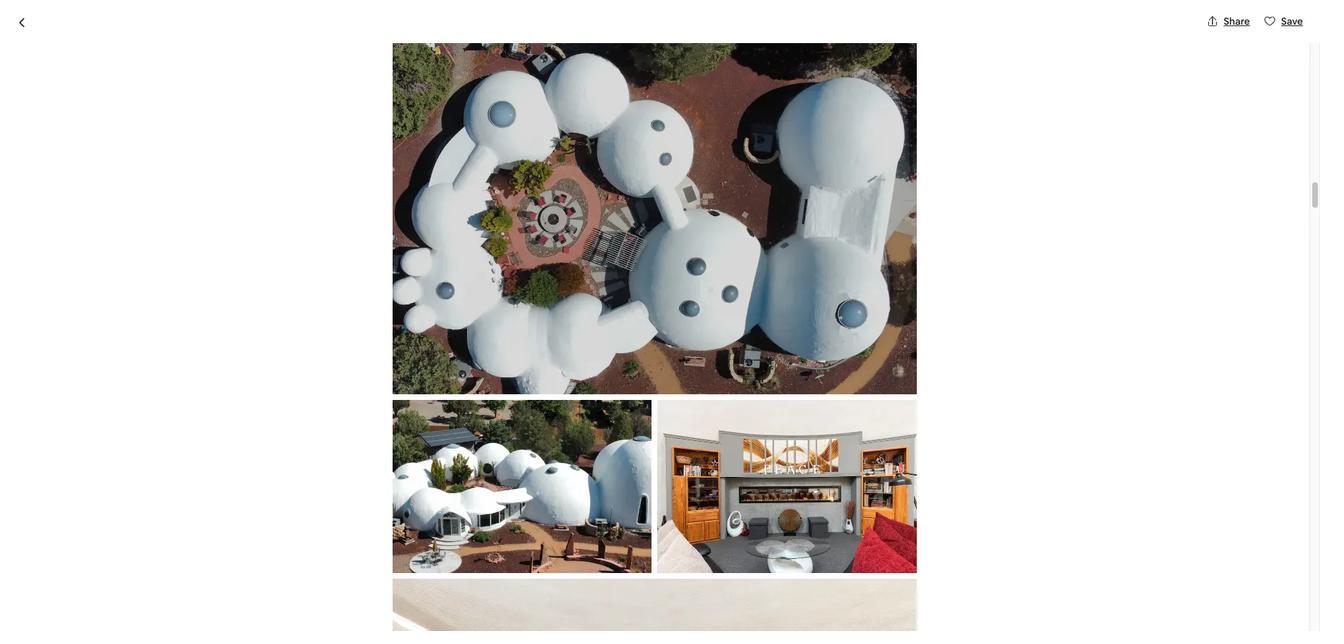 Task type: describe. For each thing, give the bounding box(es) containing it.
booking,
[[632, 593, 677, 608]]

sit
[[334, 509, 346, 523]]

tallest
[[322, 458, 354, 472]]

total
[[805, 239, 827, 252]]

february
[[435, 376, 483, 391]]

tpt#21263314
[[449, 526, 525, 540]]

only inside the you are the only guests in this local icon/extreme dome home: the two largest (32' diameter) & tallest (32' high) guest domes equal 2,500 square feet. relax in great room with fireplace, sunken sofas/tv, grand piano, library & board games, in the groundfloor ensuite guest room or up spiral stairs to the loft. dine at kitchenette or courtyard bbq, with fire pit to sit around & talk into the night while stargazing. watch sun rise or set at stone circle with yoga & meditation. tpt#21263314
[[319, 441, 341, 455]]

reserve button
[[805, 359, 1033, 393]]

once
[[259, 576, 287, 591]]

you are the only guests in this local icon/extreme dome home: the two largest (32' diameter) & tallest (32' high) guest domes equal 2,500 square feet. relax in great room with fireplace, sunken sofas/tv, grand piano, library & board games, in the groundfloor ensuite guest room or up spiral stairs to the loft. dine at kitchenette or courtyard bbq, with fire pit to sit around & talk into the night while stargazing. watch sun rise or set at stone circle with yoga & meditation. tpt#21263314
[[259, 441, 717, 540]]

1 vertical spatial we
[[542, 593, 557, 608]]

fire
[[284, 509, 301, 523]]

stairs
[[425, 492, 453, 506]]

check yourself in with the lockbox.
[[304, 347, 462, 359]]

& up fireplace,
[[312, 458, 320, 472]]

unique
[[259, 593, 294, 608]]

in right yourself
[[374, 347, 382, 359]]

2/9/2024
[[813, 287, 855, 300]]

by inside dome hosted by laura lee 7 beds · 2 baths
[[361, 200, 379, 220]]

largest
[[624, 441, 660, 455]]

around
[[349, 509, 385, 523]]

dome
[[259, 200, 303, 220]]

guests
[[344, 441, 379, 455]]

groundfloor
[[644, 475, 706, 489]]

before for $2,436
[[829, 239, 860, 252]]

yet
[[962, 405, 976, 417]]

one
[[609, 593, 629, 608]]

free
[[304, 376, 327, 391]]

icon/extreme
[[440, 441, 511, 455]]

relax
[[604, 458, 632, 472]]

up inside once a "tour home of the future" we are continuing the original mission -- experience this unique futuristic architecture for yourself, by youself -- we only take one booking, for up to 8 guests, at a time.
[[697, 593, 711, 608]]

share
[[1224, 15, 1250, 28]]

stone
[[259, 526, 289, 540]]

4
[[485, 376, 492, 391]]

with up free cancellation before february 4
[[384, 347, 404, 359]]

in down relax
[[612, 475, 621, 489]]

time.
[[343, 610, 370, 625]]

room
[[313, 298, 337, 311]]

the up the night
[[469, 492, 487, 506]]

grand
[[426, 475, 457, 489]]

lockbox.
[[423, 347, 462, 359]]

spiral
[[395, 492, 423, 506]]

feet.
[[577, 458, 601, 472]]

mission
[[586, 576, 625, 591]]

you for you are the only guests in this local icon/extreme dome home: the two largest (32' diameter) & tallest (32' high) guest domes equal 2,500 square feet. relax in great room with fireplace, sunken sofas/tv, grand piano, library & board games, in the groundfloor ensuite guest room or up spiral stairs to the loft. dine at kitchenette or courtyard bbq, with fire pit to sit around & talk into the night while stargazing. watch sun rise or set at stone circle with yoga & meditation. tpt#21263314
[[259, 441, 278, 455]]

be
[[907, 405, 919, 417]]

the up youself
[[526, 576, 543, 591]]

pit
[[303, 509, 318, 523]]

domes
[[439, 458, 474, 472]]

into
[[420, 509, 440, 523]]

1 vertical spatial room
[[333, 492, 364, 506]]

taxes
[[862, 239, 887, 252]]

1 vertical spatial a
[[334, 610, 341, 625]]

2
[[423, 224, 429, 239]]

guest
[[299, 492, 331, 506]]

continuing
[[468, 576, 523, 591]]

the up the diameter)
[[299, 441, 317, 455]]

once a "tour home of the future" we are continuing the original mission -- experience this unique futuristic architecture for yourself, by youself -- we only take one booking, for up to 8 guests, at a time.
[[259, 576, 723, 625]]

sun
[[617, 509, 636, 523]]

workspace
[[362, 280, 421, 295]]

take
[[584, 593, 607, 608]]

2 horizontal spatial or
[[660, 509, 671, 523]]

with down sit
[[324, 526, 346, 540]]

to inside once a "tour home of the future" we are continuing the original mission -- experience this unique futuristic architecture for yourself, by youself -- we only take one booking, for up to 8 guests, at a time.
[[259, 610, 270, 625]]

with up "stone"
[[259, 509, 281, 523]]

beds
[[389, 224, 415, 239]]

dialog containing share
[[0, 0, 1320, 632]]

circle
[[292, 526, 321, 540]]

this inside once a "tour home of the future" we are continuing the original mission -- experience this unique futuristic architecture for yourself, by youself -- we only take one booking, for up to 8 guests, at a time.
[[699, 576, 718, 591]]

the down relax
[[623, 475, 641, 489]]

talk
[[398, 509, 417, 523]]

yourself
[[335, 347, 372, 359]]

architecture
[[346, 593, 410, 608]]

a
[[304, 298, 311, 311]]

loft.
[[489, 492, 514, 506]]

dedicated workspace a room with wifi that's well-suited for working.
[[304, 280, 514, 311]]

& up dine
[[528, 475, 536, 489]]

this inside the you are the only guests in this local icon/extreme dome home: the two largest (32' diameter) & tallest (32' high) guest domes equal 2,500 square feet. relax in great room with fireplace, sunken sofas/tv, grand piano, library & board games, in the groundfloor ensuite guest room or up spiral stairs to the loft. dine at kitchenette or courtyard bbq, with fire pit to sit around & talk into the night while stargazing. watch sun rise or set at stone circle with yoga & meditation. tpt#21263314
[[392, 441, 411, 455]]

share button
[[1201, 9, 1256, 33]]

bbq,
[[689, 492, 714, 506]]

1 horizontal spatial to
[[320, 509, 331, 523]]

experience
[[639, 576, 697, 591]]

the right of
[[372, 576, 390, 591]]

ensuite
[[259, 492, 297, 506]]

yourself,
[[430, 593, 473, 608]]

dome
[[513, 441, 544, 455]]



Task type: locate. For each thing, give the bounding box(es) containing it.
before for free
[[397, 376, 433, 391]]

working.
[[475, 298, 514, 311]]

0 horizontal spatial by
[[361, 200, 379, 220]]

2 horizontal spatial at
[[692, 509, 703, 523]]

with
[[340, 298, 359, 311], [384, 347, 404, 359], [259, 475, 281, 489], [259, 509, 281, 523], [324, 526, 346, 540]]

0 vertical spatial to
[[456, 492, 467, 506]]

in down largest
[[634, 458, 643, 472]]

to down piano,
[[456, 492, 467, 506]]

0 horizontal spatial (32'
[[357, 458, 375, 472]]

rise
[[639, 509, 657, 523]]

before down lockbox.
[[397, 376, 433, 391]]

future"
[[392, 576, 429, 591]]

2,500
[[508, 458, 537, 472]]

0 horizontal spatial we
[[431, 576, 447, 591]]

the
[[406, 347, 421, 359], [299, 441, 317, 455], [581, 441, 599, 455], [623, 475, 641, 489], [469, 492, 487, 506], [442, 509, 460, 523], [372, 576, 390, 591], [526, 576, 543, 591]]

are up yourself,
[[449, 576, 466, 591]]

0 horizontal spatial for
[[412, 593, 427, 608]]

2 horizontal spatial to
[[456, 492, 467, 506]]

check
[[304, 347, 333, 359]]

with up ensuite
[[259, 475, 281, 489]]

0 horizontal spatial to
[[259, 610, 270, 625]]

a left "tour
[[289, 576, 295, 591]]

(32' up great
[[662, 441, 681, 455]]

baths
[[431, 224, 461, 239]]

by inside once a "tour home of the future" we are continuing the original mission -- experience this unique futuristic architecture for yourself, by youself -- we only take one booking, for up to 8 guests, at a time.
[[476, 593, 489, 608]]

laura lee
[[383, 200, 453, 220]]

& right 'yoga'
[[377, 526, 385, 540]]

1 vertical spatial before
[[397, 376, 433, 391]]

1 horizontal spatial room
[[678, 458, 708, 472]]

up inside the you are the only guests in this local icon/extreme dome home: the two largest (32' diameter) & tallest (32' high) guest domes equal 2,500 square feet. relax in great room with fireplace, sunken sofas/tv, grand piano, library & board games, in the groundfloor ensuite guest room or up spiral stairs to the loft. dine at kitchenette or courtyard bbq, with fire pit to sit around & talk into the night while stargazing. watch sun rise or set at stone circle with yoga & meditation. tpt#21263314
[[380, 492, 393, 506]]

we
[[431, 576, 447, 591], [542, 593, 557, 608]]

with left wifi
[[340, 298, 359, 311]]

watch
[[581, 509, 615, 523]]

0 horizontal spatial this
[[392, 441, 411, 455]]

are
[[280, 441, 297, 455], [449, 576, 466, 591]]

home:
[[546, 441, 579, 455]]

or up around
[[366, 492, 377, 506]]

up down sofas/tv,
[[380, 492, 393, 506]]

dome hosted by laura lee 7 beds · 2 baths
[[259, 200, 461, 239]]

room
[[678, 458, 708, 472], [333, 492, 364, 506]]

only inside once a "tour home of the future" we are continuing the original mission -- experience this unique futuristic architecture for yourself, by youself -- we only take one booking, for up to 8 guests, at a time.
[[560, 593, 582, 608]]

or
[[366, 492, 377, 506], [620, 492, 631, 506], [660, 509, 671, 523]]

sedona domes 5-star landmark extreme home image 1 image
[[259, 0, 655, 178]]

0 vertical spatial only
[[319, 441, 341, 455]]

sedona domes 5-star landmark extreme home image 5 image
[[859, 17, 1051, 178]]

dine
[[516, 492, 540, 506]]

youself
[[491, 593, 529, 608]]

to left the 8 at the bottom left of the page
[[259, 610, 270, 625]]

1 vertical spatial this
[[699, 576, 718, 591]]

the down the stairs
[[442, 509, 460, 523]]

only up tallest
[[319, 441, 341, 455]]

in up high)
[[381, 441, 390, 455]]

0 vertical spatial are
[[280, 441, 297, 455]]

1 vertical spatial to
[[320, 509, 331, 523]]

by right hosted
[[361, 200, 379, 220]]

1 vertical spatial are
[[449, 576, 466, 591]]

0 horizontal spatial room
[[333, 492, 364, 506]]

$2,436
[[805, 218, 854, 238]]

you left won't
[[861, 405, 878, 417]]

original
[[546, 576, 584, 591]]

guests,
[[281, 610, 319, 625]]

0 vertical spatial we
[[431, 576, 447, 591]]

diameter)
[[259, 458, 310, 472]]

laura lee is a superhost. learn more about laura lee. image
[[681, 201, 721, 240], [681, 201, 721, 240]]

piano,
[[459, 475, 491, 489]]

by down continuing
[[476, 593, 489, 608]]

0 vertical spatial room
[[678, 458, 708, 472]]

or up sun
[[620, 492, 631, 506]]

to left sit
[[320, 509, 331, 523]]

1 horizontal spatial or
[[620, 492, 631, 506]]

listing image 22 image
[[393, 580, 917, 632], [393, 580, 917, 632]]

room up groundfloor
[[678, 458, 708, 472]]

in
[[374, 347, 382, 359], [381, 441, 390, 455], [634, 458, 643, 472], [612, 475, 621, 489]]

meditation.
[[388, 526, 447, 540]]

sedona domes 5-star landmark extreme home image 3 image
[[660, 17, 853, 178]]

0 horizontal spatial before
[[397, 376, 433, 391]]

1 vertical spatial up
[[697, 593, 711, 608]]

won't
[[880, 405, 905, 417]]

0 vertical spatial (32'
[[662, 441, 681, 455]]

only
[[319, 441, 341, 455], [560, 593, 582, 608]]

we down original
[[542, 593, 557, 608]]

square
[[539, 458, 574, 472]]

you up the diameter)
[[259, 441, 278, 455]]

1 horizontal spatial by
[[476, 593, 489, 608]]

(32' down guests
[[357, 458, 375, 472]]

0 horizontal spatial up
[[380, 492, 393, 506]]

"tour
[[298, 576, 324, 591]]

dedicated
[[304, 280, 360, 295]]

hosted
[[306, 200, 358, 220]]

room down sunken
[[333, 492, 364, 506]]

this up high)
[[392, 441, 411, 455]]

stargazing.
[[521, 509, 578, 523]]

7
[[380, 224, 387, 239]]

yoga
[[349, 526, 375, 540]]

this
[[392, 441, 411, 455], [699, 576, 718, 591]]

2 vertical spatial at
[[321, 610, 332, 625]]

1 vertical spatial only
[[560, 593, 582, 608]]

dialog
[[0, 0, 1320, 632]]

are inside once a "tour home of the future" we are continuing the original mission -- experience this unique futuristic architecture for yourself, by youself -- we only take one booking, for up to 8 guests, at a time.
[[449, 576, 466, 591]]

1 horizontal spatial only
[[560, 593, 582, 608]]

up
[[380, 492, 393, 506], [697, 593, 711, 608]]

1 horizontal spatial for
[[459, 298, 473, 311]]

1 vertical spatial at
[[692, 509, 703, 523]]

1 horizontal spatial at
[[542, 492, 553, 506]]

before inside $2,436 total before taxes
[[829, 239, 860, 252]]

reserve
[[897, 368, 940, 383]]

cancellation
[[330, 376, 394, 391]]

free cancellation before february 4
[[304, 376, 492, 391]]

courtyard
[[633, 492, 687, 506]]

of
[[359, 576, 370, 591]]

2 vertical spatial to
[[259, 610, 270, 625]]

for down experience
[[679, 593, 695, 608]]

0 horizontal spatial are
[[280, 441, 297, 455]]

at up stargazing.
[[542, 492, 553, 506]]

1 horizontal spatial this
[[699, 576, 718, 591]]

a left the time.
[[334, 610, 341, 625]]

1 vertical spatial you
[[259, 441, 278, 455]]

1 horizontal spatial are
[[449, 576, 466, 591]]

0 horizontal spatial only
[[319, 441, 341, 455]]

0 vertical spatial at
[[542, 492, 553, 506]]

local
[[414, 441, 438, 455]]

sunken
[[334, 475, 371, 489]]

1 horizontal spatial (32'
[[662, 441, 681, 455]]

night
[[462, 509, 489, 523]]

1 vertical spatial (32'
[[357, 458, 375, 472]]

0 horizontal spatial or
[[366, 492, 377, 506]]

for inside dedicated workspace a room with wifi that's well-suited for working.
[[459, 298, 473, 311]]

2 horizontal spatial for
[[679, 593, 695, 608]]

at inside once a "tour home of the future" we are continuing the original mission -- experience this unique futuristic architecture for yourself, by youself -- we only take one booking, for up to 8 guests, at a time.
[[321, 610, 332, 625]]

up right "booking,"
[[697, 593, 711, 608]]

home
[[327, 576, 357, 591]]

you won't be charged yet
[[861, 405, 976, 417]]

to
[[456, 492, 467, 506], [320, 509, 331, 523], [259, 610, 270, 625]]

1 vertical spatial by
[[476, 593, 489, 608]]

0 horizontal spatial you
[[259, 441, 278, 455]]

only down original
[[560, 593, 582, 608]]

for down the future"
[[412, 593, 427, 608]]

are inside the you are the only guests in this local icon/extreme dome home: the two largest (32' diameter) & tallest (32' high) guest domes equal 2,500 square feet. relax in great room with fireplace, sunken sofas/tv, grand piano, library & board games, in the groundfloor ensuite guest room or up spiral stairs to the loft. dine at kitchenette or courtyard bbq, with fire pit to sit around & talk into the night while stargazing. watch sun rise or set at stone circle with yoga & meditation. tpt#21263314
[[280, 441, 297, 455]]

while
[[492, 509, 519, 523]]

that's
[[380, 298, 405, 311]]

0 vertical spatial you
[[861, 405, 878, 417]]

you
[[861, 405, 878, 417], [259, 441, 278, 455]]

library
[[493, 475, 526, 489]]

at right set
[[692, 509, 703, 523]]

for right 'suited'
[[459, 298, 473, 311]]

$2,436 total before taxes
[[805, 218, 887, 252]]

save button
[[1259, 9, 1309, 33]]

suited
[[429, 298, 457, 311]]

1 horizontal spatial before
[[829, 239, 860, 252]]

before down $2,436 in the right top of the page
[[829, 239, 860, 252]]

the left lockbox.
[[406, 347, 421, 359]]

1 horizontal spatial a
[[334, 610, 341, 625]]

are up the diameter)
[[280, 441, 297, 455]]

·
[[417, 224, 420, 239]]

futuristic
[[296, 593, 343, 608]]

guest
[[406, 458, 436, 472]]

2/9/2024 button
[[805, 269, 1033, 308]]

at down futuristic
[[321, 610, 332, 625]]

1 horizontal spatial up
[[697, 593, 711, 608]]

sofas/tv,
[[374, 475, 424, 489]]

fireplace in great room dome image
[[658, 400, 917, 574], [658, 400, 917, 574]]

listing image 20 image
[[393, 400, 652, 574], [393, 400, 652, 574]]

high)
[[378, 458, 404, 472]]

& left talk
[[388, 509, 396, 523]]

-
[[628, 576, 632, 591], [632, 576, 636, 591], [531, 593, 535, 608], [535, 593, 540, 608]]

games,
[[572, 475, 610, 489]]

you inside the you are the only guests in this local icon/extreme dome home: the two largest (32' diameter) & tallest (32' high) guest domes equal 2,500 square feet. relax in great room with fireplace, sunken sofas/tv, grand piano, library & board games, in the groundfloor ensuite guest room or up spiral stairs to the loft. dine at kitchenette or courtyard bbq, with fire pit to sit around & talk into the night while stargazing. watch sun rise or set at stone circle with yoga & meditation. tpt#21263314
[[259, 441, 278, 455]]

listing image 19 image
[[393, 43, 917, 395], [393, 43, 917, 395]]

0 vertical spatial by
[[361, 200, 379, 220]]

0 vertical spatial up
[[380, 492, 393, 506]]

set
[[673, 509, 690, 523]]

wifi
[[362, 298, 378, 311]]

0 horizontal spatial a
[[289, 576, 295, 591]]

0 vertical spatial a
[[289, 576, 295, 591]]

equal
[[477, 458, 505, 472]]

0 vertical spatial before
[[829, 239, 860, 252]]

with inside dedicated workspace a room with wifi that's well-suited for working.
[[340, 298, 359, 311]]

1 horizontal spatial you
[[861, 405, 878, 417]]

(32'
[[662, 441, 681, 455], [357, 458, 375, 472]]

or left set
[[660, 509, 671, 523]]

you for you won't be charged yet
[[861, 405, 878, 417]]

0 vertical spatial this
[[392, 441, 411, 455]]

8
[[272, 610, 279, 625]]

a
[[289, 576, 295, 591], [334, 610, 341, 625]]

0 horizontal spatial at
[[321, 610, 332, 625]]

1 horizontal spatial we
[[542, 593, 557, 608]]

this right experience
[[699, 576, 718, 591]]

the up feet. at the bottom left of the page
[[581, 441, 599, 455]]

great
[[645, 458, 675, 472]]

two
[[601, 441, 622, 455]]

we up yourself,
[[431, 576, 447, 591]]



Task type: vqa. For each thing, say whether or not it's contained in the screenshot.
the rightmost Room
yes



